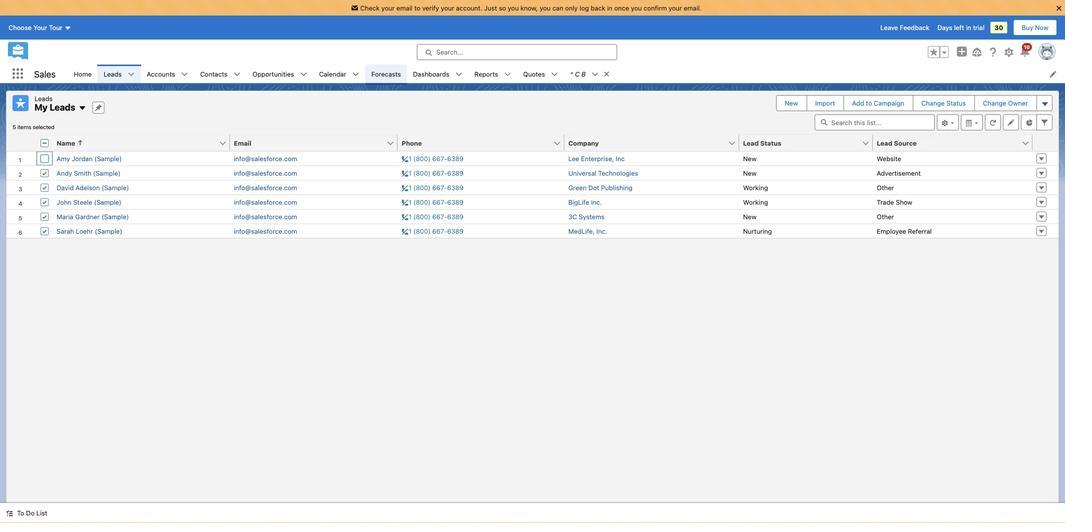 Task type: describe. For each thing, give the bounding box(es) containing it.
left
[[954, 24, 964, 31]]

to inside add to campaign button
[[866, 99, 872, 107]]

maria
[[57, 213, 73, 220]]

info@salesforce.com link for sarah loehr (sample)
[[234, 227, 297, 235]]

choose your tour button
[[8, 20, 72, 36]]

days
[[937, 24, 952, 31]]

info@salesforce.com for john steele (sample)
[[234, 198, 297, 206]]

medlife, inc. link
[[568, 227, 607, 235]]

andy smith (sample)
[[57, 169, 121, 177]]

list containing home
[[68, 65, 1065, 83]]

quotes link
[[517, 65, 551, 83]]

choose
[[9, 24, 32, 31]]

maria gardner (sample) link
[[57, 213, 129, 220]]

confirm
[[644, 4, 667, 12]]

jordan
[[72, 155, 93, 162]]

(sample) for john steele (sample)
[[94, 198, 121, 206]]

feedback
[[900, 24, 929, 31]]

home
[[74, 70, 92, 78]]

text default image for leads
[[128, 71, 135, 78]]

change for change status
[[921, 99, 945, 107]]

c
[[575, 70, 580, 78]]

only
[[565, 4, 578, 12]]

info@salesforce.com for maria gardner (sample)
[[234, 213, 297, 220]]

leads list item
[[98, 65, 141, 83]]

lead source element
[[873, 135, 1038, 151]]

info@salesforce.com link for amy jordan (sample)
[[234, 155, 297, 162]]

info@salesforce.com for sarah loehr (sample)
[[234, 227, 297, 235]]

3 your from the left
[[669, 4, 682, 12]]

dashboards link
[[407, 65, 455, 83]]

click to dial disabled image for universal
[[402, 169, 464, 177]]

lead status
[[743, 139, 781, 147]]

amy jordan (sample)
[[57, 155, 122, 162]]

lead for lead source
[[877, 139, 892, 147]]

enterprise,
[[581, 155, 614, 162]]

change owner
[[983, 99, 1028, 107]]

accounts link
[[141, 65, 181, 83]]

(sample) for amy jordan (sample)
[[94, 155, 122, 162]]

(sample) for maria gardner (sample)
[[101, 213, 129, 220]]

new for advertisement
[[743, 169, 757, 177]]

david adelson (sample)
[[57, 184, 129, 191]]

trade show
[[877, 198, 912, 206]]

click to dial disabled image for 3c
[[402, 213, 464, 220]]

can
[[552, 4, 563, 12]]

check
[[360, 4, 380, 12]]

leads inside list item
[[104, 70, 122, 78]]

list item containing *
[[564, 65, 615, 83]]

sarah
[[57, 227, 74, 235]]

3c
[[568, 213, 577, 220]]

my
[[35, 102, 48, 113]]

text default image for opportunities
[[300, 71, 307, 78]]

add to campaign button
[[844, 96, 912, 111]]

1 your from the left
[[381, 4, 395, 12]]

email button
[[230, 135, 387, 151]]

calendar
[[319, 70, 346, 78]]

lee enterprise, inc link
[[568, 155, 625, 162]]

contacts link
[[194, 65, 234, 83]]

andy
[[57, 169, 72, 177]]

click to dial disabled image for biglife
[[402, 198, 464, 206]]

text default image inside the my leads|leads|list view element
[[78, 104, 86, 112]]

accounts list item
[[141, 65, 194, 83]]

universal technologies
[[568, 169, 638, 177]]

info@salesforce.com for andy smith (sample)
[[234, 169, 297, 177]]

new for other
[[743, 213, 757, 220]]

info@salesforce.com for david adelson (sample)
[[234, 184, 297, 191]]

info@salesforce.com for amy jordan (sample)
[[234, 155, 297, 162]]

leave
[[880, 24, 898, 31]]

contacts list item
[[194, 65, 247, 83]]

list
[[36, 509, 47, 517]]

buy now
[[1022, 24, 1048, 31]]

loehr
[[76, 227, 93, 235]]

my leads|leads|list view element
[[6, 91, 1059, 503]]

reports
[[474, 70, 498, 78]]

dot
[[588, 184, 599, 191]]

add
[[852, 99, 864, 107]]

text default image for *
[[592, 71, 599, 78]]

trial
[[973, 24, 984, 31]]

change status button
[[913, 96, 974, 111]]

john steele (sample)
[[57, 198, 121, 206]]

30
[[994, 24, 1003, 31]]

text default image for accounts
[[181, 71, 188, 78]]

lead source
[[877, 139, 917, 147]]

text default image for quotes
[[551, 71, 558, 78]]

info@salesforce.com link for david adelson (sample)
[[234, 184, 297, 191]]

inc
[[616, 155, 625, 162]]

calendar list item
[[313, 65, 365, 83]]

lead status element
[[739, 135, 879, 151]]

new inside button
[[785, 99, 798, 107]]

info@salesforce.com link for maria gardner (sample)
[[234, 213, 297, 220]]

green dot publishing
[[568, 184, 632, 191]]

company button
[[564, 135, 728, 151]]

lee
[[568, 155, 579, 162]]

change owner button
[[975, 96, 1036, 111]]

text default image inside to do list button
[[6, 510, 13, 517]]

lead status button
[[739, 135, 862, 151]]

biglife inc.
[[568, 198, 602, 206]]

advertisement
[[877, 169, 921, 177]]

* c b
[[570, 70, 586, 78]]

leads right my at the left top of the page
[[50, 102, 75, 113]]

text default image for contacts
[[234, 71, 241, 78]]

referral
[[908, 227, 932, 235]]

david
[[57, 184, 74, 191]]

click to dial disabled image for lee
[[402, 155, 464, 162]]

name element
[[53, 135, 236, 151]]

amy
[[57, 155, 70, 162]]

change status
[[921, 99, 966, 107]]

account.
[[456, 4, 482, 12]]

check your email to verify your account. just so you know, you can only log back in once you confirm your email.
[[360, 4, 702, 12]]

search... button
[[417, 44, 617, 60]]

import
[[815, 99, 835, 107]]

1 you from the left
[[508, 4, 519, 12]]

employee referral
[[877, 227, 932, 235]]

working for trade show
[[743, 198, 768, 206]]

2 your from the left
[[441, 4, 454, 12]]

(sample) for david adelson (sample)
[[102, 184, 129, 191]]

*
[[570, 70, 573, 78]]



Task type: locate. For each thing, give the bounding box(es) containing it.
2 working from the top
[[743, 198, 768, 206]]

you right once
[[631, 4, 642, 12]]

other
[[877, 184, 894, 191], [877, 213, 894, 220]]

0 vertical spatial working
[[743, 184, 768, 191]]

4 text default image from the left
[[592, 71, 599, 78]]

inc. for medlife, inc.
[[596, 227, 607, 235]]

click to dial disabled image
[[402, 155, 464, 162], [402, 169, 464, 177], [402, 184, 464, 191], [402, 198, 464, 206], [402, 213, 464, 220], [402, 227, 464, 235]]

10 button
[[1019, 43, 1032, 58]]

0 vertical spatial to
[[414, 4, 420, 12]]

text default image inside opportunities list item
[[300, 71, 307, 78]]

contacts
[[200, 70, 227, 78]]

other for working
[[877, 184, 894, 191]]

my leads status
[[13, 123, 55, 130]]

1 text default image from the left
[[603, 71, 610, 78]]

5 info@salesforce.com link from the top
[[234, 213, 297, 220]]

home link
[[68, 65, 98, 83]]

text default image for calendar
[[352, 71, 359, 78]]

choose your tour
[[9, 24, 62, 31]]

buy now button
[[1013, 20, 1057, 36]]

(sample) up andy smith (sample)
[[94, 155, 122, 162]]

3 you from the left
[[631, 4, 642, 12]]

sarah loehr (sample) link
[[57, 227, 122, 235]]

you left can
[[540, 4, 551, 12]]

text default image for dashboards
[[455, 71, 462, 78]]

source
[[894, 139, 917, 147]]

reports link
[[468, 65, 504, 83]]

opportunities link
[[247, 65, 300, 83]]

know,
[[521, 4, 538, 12]]

0 vertical spatial inc.
[[591, 198, 602, 206]]

text default image inside accounts list item
[[181, 71, 188, 78]]

4 click to dial disabled image from the top
[[402, 198, 464, 206]]

item number element
[[7, 135, 37, 151]]

new button
[[777, 96, 806, 111]]

to
[[414, 4, 420, 12], [866, 99, 872, 107]]

phone element
[[398, 135, 570, 151]]

info@salesforce.com link for andy smith (sample)
[[234, 169, 297, 177]]

biglife inc. link
[[568, 198, 602, 206]]

2 other from the top
[[877, 213, 894, 220]]

4 info@salesforce.com link from the top
[[234, 198, 297, 206]]

text default image inside contacts "list item"
[[234, 71, 241, 78]]

0 horizontal spatial in
[[607, 4, 612, 12]]

sales
[[34, 68, 56, 79]]

status down new button
[[760, 139, 781, 147]]

0 horizontal spatial lead
[[743, 139, 759, 147]]

my leads grid
[[7, 135, 1059, 239]]

leave feedback
[[880, 24, 929, 31]]

(sample) down david adelson (sample) link
[[94, 198, 121, 206]]

text default image left '*'
[[551, 71, 558, 78]]

0 horizontal spatial change
[[921, 99, 945, 107]]

1 vertical spatial to
[[866, 99, 872, 107]]

0 horizontal spatial you
[[508, 4, 519, 12]]

6 info@salesforce.com from the top
[[234, 227, 297, 235]]

your left 'email.' at the top right of page
[[669, 4, 682, 12]]

to right email
[[414, 4, 420, 12]]

john
[[57, 198, 71, 206]]

your left email
[[381, 4, 395, 12]]

log
[[580, 4, 589, 12]]

text default image left to
[[6, 510, 13, 517]]

systems
[[579, 213, 605, 220]]

in right back
[[607, 4, 612, 12]]

action element
[[1032, 135, 1059, 151]]

1 horizontal spatial to
[[866, 99, 872, 107]]

david adelson (sample) link
[[57, 184, 129, 191]]

0 vertical spatial status
[[946, 99, 966, 107]]

lead
[[743, 139, 759, 147], [877, 139, 892, 147]]

2 text default image from the left
[[181, 71, 188, 78]]

text default image down search...
[[455, 71, 462, 78]]

6 click to dial disabled image from the top
[[402, 227, 464, 235]]

3 text default image from the left
[[352, 71, 359, 78]]

in right left
[[966, 24, 971, 31]]

medlife,
[[568, 227, 595, 235]]

1 vertical spatial other
[[877, 213, 894, 220]]

group
[[928, 46, 949, 58]]

working for other
[[743, 184, 768, 191]]

text default image for reports
[[504, 71, 511, 78]]

name
[[57, 139, 75, 147]]

2 info@salesforce.com link from the top
[[234, 169, 297, 177]]

0 vertical spatial other
[[877, 184, 894, 191]]

other up the trade
[[877, 184, 894, 191]]

company element
[[564, 135, 745, 151]]

2 change from the left
[[983, 99, 1006, 107]]

selected
[[33, 123, 55, 130]]

1 change from the left
[[921, 99, 945, 107]]

change for change owner
[[983, 99, 1006, 107]]

to
[[17, 509, 24, 517]]

click to dial disabled image for green
[[402, 184, 464, 191]]

opportunities list item
[[247, 65, 313, 83]]

text default image right my leads
[[78, 104, 86, 112]]

name button
[[53, 135, 219, 151]]

3 click to dial disabled image from the top
[[402, 184, 464, 191]]

leads down sales
[[35, 95, 53, 102]]

text default image inside dashboards list item
[[455, 71, 462, 78]]

Search My Leads list view. search field
[[815, 114, 935, 130]]

change left owner
[[983, 99, 1006, 107]]

(sample) down maria gardner (sample) link
[[95, 227, 122, 235]]

1 other from the top
[[877, 184, 894, 191]]

you right so
[[508, 4, 519, 12]]

other down the trade
[[877, 213, 894, 220]]

technologies
[[598, 169, 638, 177]]

steele
[[73, 198, 92, 206]]

medlife, inc.
[[568, 227, 607, 235]]

1 vertical spatial inc.
[[596, 227, 607, 235]]

andy smith (sample) link
[[57, 169, 121, 177]]

2 info@salesforce.com from the top
[[234, 169, 297, 177]]

inc. down "systems"
[[596, 227, 607, 235]]

do
[[26, 509, 35, 517]]

phone
[[402, 139, 422, 147]]

text default image left the accounts link on the top of the page
[[128, 71, 135, 78]]

owner
[[1008, 99, 1028, 107]]

item number image
[[7, 135, 37, 151]]

none search field inside the my leads|leads|list view element
[[815, 114, 935, 130]]

(sample) right adelson
[[102, 184, 129, 191]]

info@salesforce.com link
[[234, 155, 297, 162], [234, 169, 297, 177], [234, 184, 297, 191], [234, 198, 297, 206], [234, 213, 297, 220], [234, 227, 297, 235]]

0 horizontal spatial your
[[381, 4, 395, 12]]

phone button
[[398, 135, 553, 151]]

dashboards list item
[[407, 65, 468, 83]]

text default image inside quotes list item
[[551, 71, 558, 78]]

action image
[[1032, 135, 1059, 151]]

text default image
[[603, 71, 610, 78], [181, 71, 188, 78], [352, 71, 359, 78], [592, 71, 599, 78]]

john steele (sample) link
[[57, 198, 121, 206]]

sarah loehr (sample)
[[57, 227, 122, 235]]

text default image inside leads list item
[[128, 71, 135, 78]]

to do list
[[17, 509, 47, 517]]

amy jordan (sample) link
[[57, 155, 122, 162]]

green dot publishing link
[[568, 184, 632, 191]]

2 horizontal spatial you
[[631, 4, 642, 12]]

None search field
[[815, 114, 935, 130]]

cell inside my leads grid
[[37, 135, 53, 151]]

website
[[877, 155, 901, 162]]

accounts
[[147, 70, 175, 78]]

campaign
[[874, 99, 904, 107]]

text default image right contacts
[[234, 71, 241, 78]]

1 vertical spatial working
[[743, 198, 768, 206]]

search...
[[436, 48, 463, 56]]

forecasts link
[[365, 65, 407, 83]]

5 items selected
[[13, 123, 55, 130]]

1 click to dial disabled image from the top
[[402, 155, 464, 162]]

new for website
[[743, 155, 757, 162]]

text default image right reports
[[504, 71, 511, 78]]

10
[[1024, 44, 1030, 50]]

6 info@salesforce.com link from the top
[[234, 227, 297, 235]]

b
[[581, 70, 586, 78]]

(sample) for sarah loehr (sample)
[[95, 227, 122, 235]]

show
[[896, 198, 912, 206]]

opportunities
[[253, 70, 294, 78]]

0 horizontal spatial status
[[760, 139, 781, 147]]

company
[[568, 139, 599, 147]]

inc. for biglife inc.
[[591, 198, 602, 206]]

1 info@salesforce.com from the top
[[234, 155, 297, 162]]

quotes
[[523, 70, 545, 78]]

email element
[[230, 135, 404, 151]]

leads right home link
[[104, 70, 122, 78]]

5
[[13, 123, 16, 130]]

import button
[[807, 96, 843, 111]]

1 horizontal spatial in
[[966, 24, 971, 31]]

0 horizontal spatial to
[[414, 4, 420, 12]]

calendar link
[[313, 65, 352, 83]]

your
[[33, 24, 47, 31]]

(sample) up david adelson (sample) link
[[93, 169, 121, 177]]

green
[[568, 184, 587, 191]]

4 info@salesforce.com from the top
[[234, 198, 297, 206]]

leads
[[104, 70, 122, 78], [35, 95, 53, 102], [50, 102, 75, 113]]

1 horizontal spatial change
[[983, 99, 1006, 107]]

1 horizontal spatial you
[[540, 4, 551, 12]]

change up lead source button
[[921, 99, 945, 107]]

text default image
[[128, 71, 135, 78], [234, 71, 241, 78], [300, 71, 307, 78], [455, 71, 462, 78], [504, 71, 511, 78], [551, 71, 558, 78], [78, 104, 86, 112], [6, 510, 13, 517]]

text default image left "calendar" at top left
[[300, 71, 307, 78]]

reports list item
[[468, 65, 517, 83]]

your right verify
[[441, 4, 454, 12]]

lead inside 'element'
[[877, 139, 892, 147]]

2 lead from the left
[[877, 139, 892, 147]]

click to dial disabled image for medlife,
[[402, 227, 464, 235]]

inc. down dot
[[591, 198, 602, 206]]

1 working from the top
[[743, 184, 768, 191]]

email.
[[684, 4, 702, 12]]

leads link
[[98, 65, 128, 83]]

1 horizontal spatial status
[[946, 99, 966, 107]]

status up lead source 'element'
[[946, 99, 966, 107]]

1 vertical spatial in
[[966, 24, 971, 31]]

text default image inside calendar list item
[[352, 71, 359, 78]]

list item
[[564, 65, 615, 83]]

2 click to dial disabled image from the top
[[402, 169, 464, 177]]

employee
[[877, 227, 906, 235]]

2 you from the left
[[540, 4, 551, 12]]

list
[[68, 65, 1065, 83]]

(sample) right the gardner
[[101, 213, 129, 220]]

quotes list item
[[517, 65, 564, 83]]

status for lead status
[[760, 139, 781, 147]]

universal
[[568, 169, 596, 177]]

1 lead from the left
[[743, 139, 759, 147]]

so
[[499, 4, 506, 12]]

now
[[1035, 24, 1048, 31]]

5 click to dial disabled image from the top
[[402, 213, 464, 220]]

other for new
[[877, 213, 894, 220]]

text default image inside reports list item
[[504, 71, 511, 78]]

3c systems
[[568, 213, 605, 220]]

add to campaign
[[852, 99, 904, 107]]

lee enterprise, inc
[[568, 155, 625, 162]]

dashboards
[[413, 70, 449, 78]]

0 vertical spatial in
[[607, 4, 612, 12]]

to right add on the top of the page
[[866, 99, 872, 107]]

lead for lead status
[[743, 139, 759, 147]]

3 info@salesforce.com link from the top
[[234, 184, 297, 191]]

1 info@salesforce.com link from the top
[[234, 155, 297, 162]]

3c systems link
[[568, 213, 605, 220]]

status inside my leads grid
[[760, 139, 781, 147]]

3 info@salesforce.com from the top
[[234, 184, 297, 191]]

working
[[743, 184, 768, 191], [743, 198, 768, 206]]

info@salesforce.com link for john steele (sample)
[[234, 198, 297, 206]]

1 horizontal spatial your
[[441, 4, 454, 12]]

(sample) for andy smith (sample)
[[93, 169, 121, 177]]

trade
[[877, 198, 894, 206]]

publishing
[[601, 184, 632, 191]]

1 horizontal spatial lead
[[877, 139, 892, 147]]

nurturing
[[743, 227, 772, 235]]

status for change status
[[946, 99, 966, 107]]

to do list button
[[0, 503, 53, 523]]

5 info@salesforce.com from the top
[[234, 213, 297, 220]]

cell
[[37, 135, 53, 151]]

2 horizontal spatial your
[[669, 4, 682, 12]]

1 vertical spatial status
[[760, 139, 781, 147]]



Task type: vqa. For each thing, say whether or not it's contained in the screenshot.
second the Acme (Sample) 'link'
no



